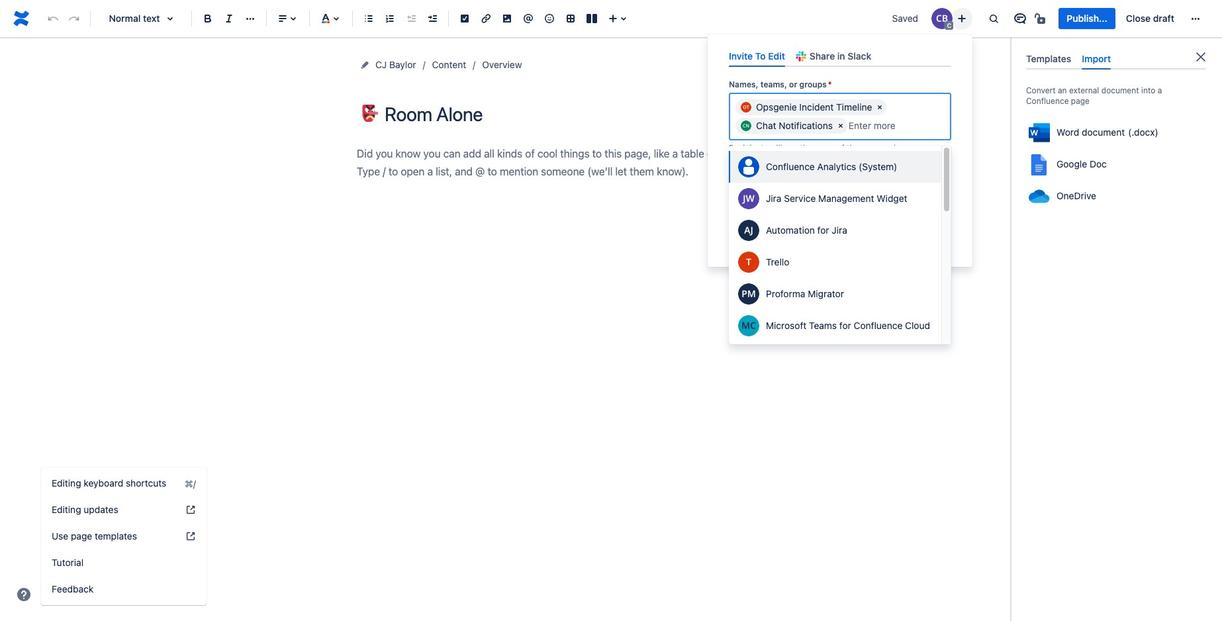 Task type: locate. For each thing, give the bounding box(es) containing it.
table image
[[563, 11, 579, 26]]

1 horizontal spatial confluence
[[854, 320, 903, 331]]

help image down help image
[[185, 531, 196, 542]]

automation
[[766, 225, 815, 236]]

*
[[828, 80, 832, 90]]

editing up use
[[52, 504, 81, 515]]

Give this page a title text field
[[385, 103, 860, 125]]

1 vertical spatial document
[[1082, 127, 1125, 138]]

outdent ⇧tab image
[[403, 11, 419, 26]]

confluence down convert
[[1026, 96, 1069, 106]]

0 vertical spatial editing
[[52, 477, 81, 489]]

1 horizontal spatial help image
[[185, 531, 196, 542]]

draft
[[1153, 13, 1175, 24]]

groups
[[800, 80, 827, 90]]

find and replace image
[[986, 11, 1002, 26]]

1 horizontal spatial page
[[861, 143, 880, 153]]

the
[[800, 143, 812, 153], [847, 143, 859, 153]]

close draft
[[1126, 13, 1175, 24]]

use page templates
[[52, 530, 137, 542]]

google
[[1057, 159, 1087, 170]]

page
[[1071, 96, 1090, 106], [861, 143, 880, 153], [71, 530, 92, 542]]

jira service management widget
[[766, 193, 907, 204]]

page down external
[[1071, 96, 1090, 106]]

2 vertical spatial confluence
[[854, 320, 903, 331]]

the right of
[[847, 143, 859, 153]]

confluence analytics (system) image
[[738, 156, 759, 178]]

onedrive
[[1057, 190, 1096, 202]]

Message (optional) text field
[[729, 177, 951, 227]]

1 vertical spatial editing
[[52, 504, 81, 515]]

microsoft teams for confluence cloud
[[766, 320, 930, 331]]

tutorial
[[52, 557, 84, 568]]

jira down jira service management widget
[[832, 225, 847, 236]]

2 editing from the top
[[52, 504, 81, 515]]

1 vertical spatial invite
[[920, 240, 944, 251]]

opsgenie incident timeline image
[[741, 102, 751, 113]]

normal
[[109, 13, 141, 24]]

tab list containing templates
[[1021, 48, 1212, 70]]

timeline
[[836, 101, 872, 113]]

page left and
[[861, 143, 880, 153]]

help image
[[185, 531, 196, 542], [16, 587, 32, 603]]

invite inside invite button
[[920, 240, 944, 251]]

the right see
[[800, 143, 812, 153]]

2 vertical spatial page
[[71, 530, 92, 542]]

chat notifications image
[[741, 121, 751, 131]]

indent tab image
[[424, 11, 440, 26]]

for right teams
[[839, 320, 851, 331]]

publish... button
[[1059, 8, 1116, 29]]

help image left feedback
[[16, 587, 32, 603]]

document left the into
[[1102, 86, 1139, 95]]

add image, video, or file image
[[499, 11, 515, 26]]

document up doc
[[1082, 127, 1125, 138]]

bullet list ⌘⇧8 image
[[361, 11, 377, 26]]

1 horizontal spatial the
[[847, 143, 859, 153]]

0 horizontal spatial invite
[[729, 50, 753, 62]]

invite to edit image
[[954, 10, 970, 26]]

0 vertical spatial document
[[1102, 86, 1139, 95]]

0 horizontal spatial help image
[[16, 587, 32, 603]]

1 vertical spatial page
[[861, 143, 880, 153]]

1 horizontal spatial invite
[[920, 240, 944, 251]]

confluence left 'cloud'
[[854, 320, 903, 331]]

2 horizontal spatial confluence
[[1026, 96, 1069, 106]]

:japanese_goblin: image
[[362, 105, 379, 122], [362, 105, 379, 122]]

0 vertical spatial jira
[[766, 193, 782, 204]]

1 horizontal spatial tab list
[[1021, 48, 1212, 70]]

service
[[784, 193, 816, 204]]

0 vertical spatial for
[[817, 225, 829, 236]]

editing
[[52, 477, 81, 489], [52, 504, 81, 515]]

confluence
[[1026, 96, 1069, 106], [766, 161, 815, 172], [854, 320, 903, 331]]

invite for invite
[[920, 240, 944, 251]]

confluence image
[[11, 8, 32, 29], [11, 8, 32, 29]]

slack
[[848, 50, 871, 62]]

move this page image
[[360, 60, 370, 70]]

for right automation
[[817, 225, 829, 236]]

page right use
[[71, 530, 92, 542]]

more image
[[1188, 11, 1204, 26]]

tab list
[[724, 45, 957, 67], [1021, 48, 1212, 70]]

1 vertical spatial jira
[[832, 225, 847, 236]]

normal text button
[[96, 4, 186, 33]]

jira right jira service management widget icon
[[766, 193, 782, 204]]

page inside convert an external document into a confluence page
[[1071, 96, 1090, 106]]

templates
[[1026, 53, 1072, 64]]

1 vertical spatial confluence
[[766, 161, 815, 172]]

invite
[[729, 50, 753, 62], [920, 240, 944, 251]]

chat
[[756, 120, 776, 131]]

0 vertical spatial invite
[[729, 50, 753, 62]]

editing updates link
[[41, 497, 207, 523]]

1 editing from the top
[[52, 477, 81, 489]]

for
[[817, 225, 829, 236], [839, 320, 851, 331]]

document
[[1102, 86, 1139, 95], [1082, 127, 1125, 138]]

0 horizontal spatial the
[[800, 143, 812, 153]]

editing up editing updates
[[52, 477, 81, 489]]

into
[[1141, 86, 1156, 95]]

updates
[[84, 504, 118, 515]]

help image inside use page templates "link"
[[185, 531, 196, 542]]

0 vertical spatial help image
[[185, 531, 196, 542]]

0 horizontal spatial tab list
[[724, 45, 957, 67]]

editing keyboard shortcuts
[[52, 477, 166, 489]]

1 vertical spatial help image
[[16, 587, 32, 603]]

jira service management widget image
[[738, 188, 759, 209]]

italic ⌘i image
[[221, 11, 237, 26]]

names,
[[729, 80, 758, 90]]

2 horizontal spatial page
[[1071, 96, 1090, 106]]

analytics
[[817, 161, 856, 172]]

convert
[[1026, 86, 1056, 95]]

0 horizontal spatial confluence
[[766, 161, 815, 172]]

use page templates link
[[41, 523, 207, 550]]

automation for jira image
[[738, 220, 759, 241]]

clear image
[[875, 102, 886, 113]]

proforma migrator
[[766, 288, 844, 300]]

teams
[[809, 320, 837, 331]]

or
[[789, 80, 797, 90]]

share
[[810, 50, 835, 62]]

microsoft teams for confluence cloud image
[[738, 315, 759, 336]]

confluence down see
[[766, 161, 815, 172]]

close draft button
[[1118, 8, 1183, 29]]

use
[[52, 530, 68, 542]]

document inside convert an external document into a confluence page
[[1102, 86, 1139, 95]]

notifications
[[779, 120, 833, 131]]

tab list containing invite to edit
[[724, 45, 957, 67]]

keyboard
[[84, 477, 123, 489]]

0 horizontal spatial page
[[71, 530, 92, 542]]

⌘/
[[185, 478, 196, 489]]

invite to edit
[[729, 50, 785, 62]]

0 vertical spatial page
[[1071, 96, 1090, 106]]

share in slack
[[810, 50, 871, 62]]

trello
[[766, 256, 790, 268]]

google doc
[[1057, 159, 1107, 170]]

redo ⌘⇧z image
[[66, 11, 82, 26]]

0 vertical spatial confluence
[[1026, 96, 1069, 106]]

1 horizontal spatial for
[[839, 320, 851, 331]]



Task type: vqa. For each thing, say whether or not it's contained in the screenshot.
page related to Confluence
yes



Task type: describe. For each thing, give the bounding box(es) containing it.
publish...
[[1067, 13, 1108, 24]]

(optional)
[[766, 164, 804, 174]]

editing for editing keyboard shortcuts
[[52, 477, 81, 489]]

proforma
[[766, 288, 805, 300]]

Names, teams, or groups text field
[[849, 119, 930, 133]]

page for confluence
[[1071, 96, 1090, 106]]

cj baylor link
[[375, 57, 416, 73]]

content link
[[432, 57, 466, 73]]

baylor
[[389, 59, 416, 70]]

import
[[1082, 53, 1111, 64]]

doc
[[1090, 159, 1107, 170]]

content
[[432, 59, 466, 70]]

clear image
[[836, 121, 846, 131]]

cj baylor
[[375, 59, 416, 70]]

(.docx)
[[1128, 127, 1159, 138]]

action item image
[[457, 11, 473, 26]]

word document (.docx)
[[1057, 127, 1159, 138]]

cj
[[375, 59, 387, 70]]

opsgenie
[[756, 101, 797, 113]]

microsoft
[[766, 320, 807, 331]]

names, teams, or groups *
[[729, 80, 832, 90]]

overview
[[482, 59, 522, 70]]

1 vertical spatial for
[[839, 320, 851, 331]]

editing updates
[[52, 504, 118, 515]]

page for the
[[861, 143, 880, 153]]

recipients
[[729, 143, 768, 153]]

your
[[898, 143, 915, 153]]

automation for jira
[[766, 225, 847, 236]]

saved
[[892, 13, 918, 24]]

2 the from the left
[[847, 143, 859, 153]]

and
[[882, 143, 896, 153]]

close
[[1126, 13, 1151, 24]]

undo ⌘z image
[[45, 11, 61, 26]]

1 horizontal spatial jira
[[832, 225, 847, 236]]

editing for editing updates
[[52, 504, 81, 515]]

comment icon image
[[1013, 11, 1029, 26]]

incident
[[799, 101, 834, 113]]

to
[[755, 50, 766, 62]]

migrator
[[808, 288, 844, 300]]

overview link
[[482, 57, 522, 73]]

feedback button
[[41, 576, 207, 603]]

align left image
[[275, 11, 291, 26]]

tutorial button
[[41, 550, 207, 576]]

(system)
[[859, 161, 897, 172]]

recipients will see the name of the page and your message
[[729, 143, 950, 153]]

cloud
[[905, 320, 930, 331]]

of
[[837, 143, 845, 153]]

onedrive button
[[1024, 181, 1209, 213]]

no restrictions image
[[1034, 11, 1050, 26]]

invite button
[[912, 235, 951, 256]]

Main content area, start typing to enter text. text field
[[357, 145, 860, 181]]

edit
[[768, 50, 785, 62]]

make page full-width image
[[840, 57, 856, 73]]

normal text
[[109, 13, 160, 24]]

opsgenie incident timeline
[[756, 101, 872, 113]]

emoji image
[[542, 11, 557, 26]]

will
[[770, 143, 782, 153]]

an
[[1058, 86, 1067, 95]]

help image
[[185, 505, 196, 515]]

close templates and import image
[[1193, 49, 1209, 65]]

mention image
[[520, 11, 536, 26]]

invite for invite to edit
[[729, 50, 753, 62]]

teams,
[[761, 80, 787, 90]]

google doc button
[[1024, 149, 1209, 181]]

chat notifications
[[756, 120, 833, 131]]

trello image
[[738, 252, 759, 273]]

proforma migrator image
[[738, 284, 759, 305]]

1 the from the left
[[800, 143, 812, 153]]

convert an external document into a confluence page
[[1026, 86, 1162, 106]]

0 horizontal spatial for
[[817, 225, 829, 236]]

widget
[[877, 193, 907, 204]]

external
[[1069, 86, 1099, 95]]

more formatting image
[[242, 11, 258, 26]]

message (optional)
[[729, 164, 804, 174]]

0 horizontal spatial jira
[[766, 193, 782, 204]]

confluence inside convert an external document into a confluence page
[[1026, 96, 1069, 106]]

page inside use page templates "link"
[[71, 530, 92, 542]]

message
[[917, 143, 950, 153]]

numbered list ⌘⇧7 image
[[382, 11, 398, 26]]

layouts image
[[584, 11, 600, 26]]

a
[[1158, 86, 1162, 95]]

templates
[[95, 530, 137, 542]]

see
[[785, 143, 798, 153]]

name
[[814, 143, 835, 153]]

shortcuts
[[126, 477, 166, 489]]

word
[[1057, 127, 1079, 138]]

feedback
[[52, 583, 93, 595]]

bold ⌘b image
[[200, 11, 216, 26]]

text
[[143, 13, 160, 24]]

link image
[[478, 11, 494, 26]]

management
[[818, 193, 874, 204]]

confluence analytics (system)
[[766, 161, 897, 172]]

cj baylor image
[[932, 8, 953, 29]]

message
[[729, 164, 764, 174]]

in
[[837, 50, 845, 62]]



